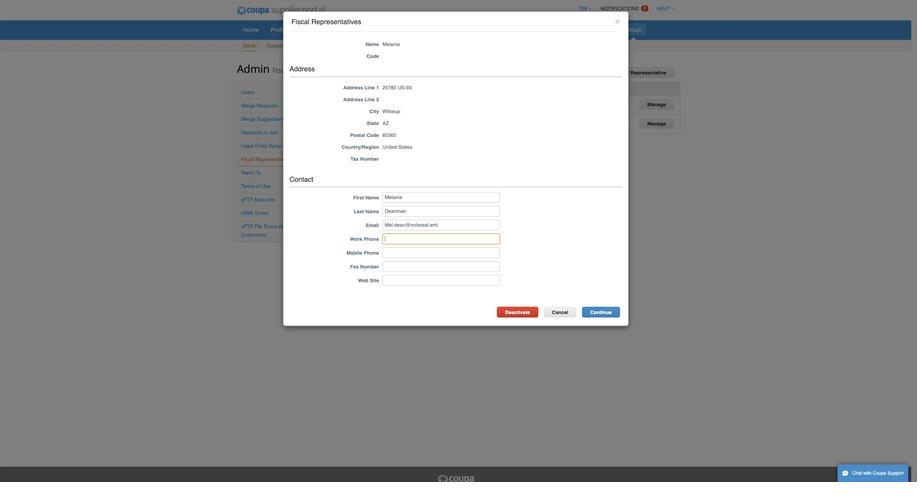 Task type: locate. For each thing, give the bounding box(es) containing it.
country/region down postal
[[342, 144, 379, 150]]

0 vertical spatial states
[[379, 99, 393, 105]]

0 vertical spatial manage
[[647, 102, 666, 107]]

us-
[[398, 85, 406, 90]]

1 vertical spatial name
[[365, 195, 379, 201]]

country/region up 2
[[363, 86, 400, 91]]

az
[[383, 120, 389, 126]]

performance
[[510, 26, 545, 33]]

work phone
[[350, 237, 379, 242]]

name for last name
[[365, 209, 379, 215]]

admin down the admin link
[[237, 61, 270, 76]]

1 horizontal spatial setup
[[290, 43, 303, 49]]

merge for merge requests
[[241, 103, 255, 109]]

requests to join
[[241, 130, 278, 135]]

cancel button
[[544, 307, 577, 318]]

1 vertical spatial representatives
[[292, 66, 344, 75]]

0 vertical spatial number
[[360, 156, 379, 162]]

0 vertical spatial merge
[[241, 103, 255, 109]]

mobile
[[347, 250, 362, 256]]

orders
[[299, 26, 318, 33]]

(to
[[279, 224, 285, 230]]

code
[[367, 53, 379, 59], [367, 132, 379, 138]]

3 name from the top
[[365, 209, 379, 215]]

melanie
[[383, 41, 400, 47]]

1 vertical spatial phone
[[364, 250, 379, 256]]

sftp up cxml
[[241, 197, 253, 203]]

number
[[360, 156, 379, 162], [360, 264, 379, 270]]

add-ons link
[[587, 24, 619, 35]]

customers)
[[241, 232, 267, 238]]

sftp inside sftp file errors (to customers)
[[241, 224, 253, 230]]

2 name from the top
[[365, 195, 379, 201]]

chat with coupa support button
[[838, 465, 909, 482]]

fax number
[[350, 264, 379, 270]]

admin down the home
[[243, 43, 257, 49]]

sftp up customers)
[[241, 224, 253, 230]]

Mobile Phone text field
[[383, 248, 500, 258]]

admin
[[243, 43, 257, 49], [237, 61, 270, 76]]

line for 1
[[365, 85, 375, 90]]

errors left (to
[[264, 224, 277, 230]]

1 vertical spatial merge
[[241, 116, 255, 122]]

1 united states from the top
[[363, 99, 393, 105]]

invoices link
[[413, 24, 444, 35]]

add
[[604, 70, 614, 76]]

address for address line 2
[[343, 97, 363, 102]]

setup link
[[621, 24, 646, 35]]

country/region united states
[[342, 144, 412, 150]]

2 vertical spatial setup
[[269, 143, 282, 149]]

terms of use
[[241, 183, 271, 189]]

Work Phone text field
[[383, 234, 500, 245]]

requests up the suggestions
[[257, 103, 278, 109]]

name down sheets
[[365, 41, 379, 47]]

0 vertical spatial coupa supplier portal image
[[231, 1, 330, 20]]

2 phone from the top
[[364, 250, 379, 256]]

city wikieup
[[370, 108, 400, 114]]

1 vertical spatial coupa supplier portal image
[[437, 475, 475, 482]]

line left 1
[[365, 85, 375, 90]]

service/time
[[330, 26, 364, 33]]

1 vertical spatial manage
[[647, 121, 666, 126]]

fiscal down customer setup link
[[272, 66, 290, 75]]

name
[[365, 41, 379, 47], [365, 195, 379, 201], [365, 209, 379, 215]]

2 sftp from the top
[[241, 224, 253, 230]]

use
[[262, 183, 271, 189]]

2 horizontal spatial setup
[[626, 26, 641, 33]]

suggestions
[[257, 116, 284, 122]]

line
[[365, 85, 375, 90], [365, 97, 375, 102]]

address for address line 1 25780 us-93
[[343, 85, 363, 90]]

0 vertical spatial sftp
[[241, 197, 253, 203]]

requests left to on the left of page
[[241, 130, 262, 135]]

0 vertical spatial line
[[365, 85, 375, 90]]

1 vertical spatial address
[[343, 85, 363, 90]]

cancel
[[552, 310, 568, 316]]

service/time sheets
[[330, 26, 383, 33]]

1 vertical spatial requests
[[241, 130, 262, 135]]

merge suggestions
[[241, 116, 284, 122]]

1 vertical spatial code
[[367, 132, 379, 138]]

requests to join link
[[241, 130, 278, 135]]

1 vertical spatial united states
[[363, 118, 393, 124]]

fiscal down 'legal'
[[241, 157, 254, 162]]

1 vertical spatial setup
[[290, 43, 303, 49]]

1 vertical spatial line
[[365, 97, 375, 102]]

1 vertical spatial number
[[360, 264, 379, 270]]

code down state
[[367, 132, 379, 138]]

sftp file errors (to customers) link
[[241, 224, 285, 238]]

1 horizontal spatial coupa supplier portal image
[[437, 475, 475, 482]]

address up address line 2
[[343, 85, 363, 90]]

0 vertical spatial country/region
[[363, 86, 400, 91]]

line left 2
[[365, 97, 375, 102]]

work
[[350, 237, 362, 242]]

0 vertical spatial name
[[365, 41, 379, 47]]

×
[[615, 17, 620, 26]]

join
[[269, 130, 278, 135]]

country/region
[[363, 86, 400, 91], [342, 144, 379, 150]]

fiscal representatives link
[[241, 157, 292, 162]]

errors inside sftp file errors (to customers)
[[264, 224, 277, 230]]

catalogs link
[[446, 24, 479, 35]]

city
[[370, 108, 379, 114]]

1 vertical spatial manage link
[[639, 118, 674, 129]]

united states down city
[[363, 118, 393, 124]]

united
[[363, 99, 377, 105], [363, 118, 377, 124], [383, 144, 397, 150]]

address down customer setup link
[[290, 65, 315, 73]]

phone
[[364, 237, 379, 242], [364, 250, 379, 256]]

state
[[367, 120, 379, 126]]

setup right customer
[[290, 43, 303, 49]]

sftp file errors (to customers)
[[241, 224, 285, 238]]

merge
[[241, 103, 255, 109], [241, 116, 255, 122]]

sourcing link
[[552, 24, 585, 35]]

representative
[[631, 70, 666, 76]]

fiscal inside admin fiscal representatives
[[272, 66, 290, 75]]

cxml errors link
[[241, 210, 269, 216]]

phone up fax number
[[364, 250, 379, 256]]

2 merge from the top
[[241, 116, 255, 122]]

0 vertical spatial manage link
[[639, 99, 674, 110]]

× button
[[615, 17, 620, 26]]

admin link
[[242, 41, 257, 51]]

name right last
[[365, 209, 379, 215]]

united states
[[363, 99, 393, 105], [363, 118, 393, 124]]

country/region for country/region united states
[[342, 144, 379, 150]]

merge down users link
[[241, 103, 255, 109]]

site
[[370, 278, 379, 284]]

merge suggestions link
[[241, 116, 284, 122]]

mobile phone
[[347, 250, 379, 256]]

united down city
[[363, 118, 377, 124]]

setup down join
[[269, 143, 282, 149]]

code down name melanie
[[367, 53, 379, 59]]

home link
[[238, 24, 264, 35]]

coupa supplier portal image
[[231, 1, 330, 20], [437, 475, 475, 482]]

errors down the accounts
[[255, 210, 269, 216]]

1 vertical spatial country/region
[[342, 144, 379, 150]]

0 vertical spatial united states
[[363, 99, 393, 105]]

fiscal right profile
[[291, 18, 310, 26]]

service/time sheets link
[[325, 24, 388, 35]]

merge for merge suggestions
[[241, 116, 255, 122]]

merge down merge requests
[[241, 116, 255, 122]]

united up city
[[363, 99, 377, 105]]

chat with coupa support
[[852, 471, 904, 476]]

2 line from the top
[[365, 97, 375, 102]]

0 vertical spatial address
[[290, 65, 315, 73]]

cxml errors
[[241, 210, 269, 216]]

1 line from the top
[[365, 85, 375, 90]]

1 sftp from the top
[[241, 197, 253, 203]]

1 number from the top
[[360, 156, 379, 162]]

states
[[379, 99, 393, 105], [379, 118, 393, 124], [398, 144, 412, 150]]

last
[[354, 209, 364, 215]]

continue button
[[582, 307, 620, 318]]

united states up city
[[363, 99, 393, 105]]

0 vertical spatial phone
[[364, 237, 379, 242]]

number up web site
[[360, 264, 379, 270]]

1 vertical spatial united
[[363, 118, 377, 124]]

2 number from the top
[[360, 264, 379, 270]]

admin fiscal representatives
[[237, 61, 344, 76]]

number down country/region united states
[[360, 156, 379, 162]]

1 vertical spatial errors
[[264, 224, 277, 230]]

phone down email
[[364, 237, 379, 242]]

0 vertical spatial admin
[[243, 43, 257, 49]]

representatives
[[311, 18, 361, 26], [292, 66, 344, 75], [256, 157, 292, 162]]

name right first at left
[[365, 195, 379, 201]]

1 vertical spatial states
[[379, 118, 393, 124]]

2 manage link from the top
[[639, 118, 674, 129]]

orders link
[[294, 24, 323, 35]]

2 manage from the top
[[647, 121, 666, 126]]

2 vertical spatial name
[[365, 209, 379, 215]]

0 vertical spatial code
[[367, 53, 379, 59]]

1 vertical spatial admin
[[237, 61, 270, 76]]

93
[[406, 85, 412, 90]]

fiscal right 'add'
[[615, 70, 629, 76]]

2 vertical spatial united
[[383, 144, 397, 150]]

setup right × button
[[626, 26, 641, 33]]

address left 2
[[343, 97, 363, 102]]

1 vertical spatial sftp
[[241, 224, 253, 230]]

1 phone from the top
[[364, 237, 379, 242]]

united down 85360 on the top left of page
[[383, 144, 397, 150]]

1 merge from the top
[[241, 103, 255, 109]]

deactivate
[[505, 310, 530, 316]]

2 vertical spatial address
[[343, 97, 363, 102]]

Last Name text field
[[383, 206, 500, 217]]



Task type: describe. For each thing, give the bounding box(es) containing it.
of
[[256, 183, 260, 189]]

terms
[[241, 183, 255, 189]]

2 united states from the top
[[363, 118, 393, 124]]

customer
[[267, 43, 288, 49]]

legal entity setup
[[241, 143, 282, 149]]

First Name text field
[[383, 192, 500, 203]]

admin for admin
[[243, 43, 257, 49]]

legal
[[241, 143, 253, 149]]

Email text field
[[383, 220, 500, 231]]

add fiscal representative
[[604, 70, 666, 76]]

Fax Number text field
[[383, 262, 500, 272]]

1 name from the top
[[365, 41, 379, 47]]

phone for mobile phone
[[364, 250, 379, 256]]

number for tax number
[[360, 156, 379, 162]]

number for fax number
[[360, 264, 379, 270]]

customer setup
[[267, 43, 303, 49]]

business performance link
[[480, 24, 550, 35]]

0 vertical spatial representatives
[[311, 18, 361, 26]]

remit-to link
[[241, 170, 261, 176]]

1 code from the top
[[367, 53, 379, 59]]

chat
[[852, 471, 862, 476]]

tax number
[[351, 156, 379, 162]]

with
[[863, 471, 872, 476]]

0 vertical spatial errors
[[255, 210, 269, 216]]

remit-to
[[241, 170, 261, 176]]

sftp for sftp file errors (to customers)
[[241, 224, 253, 230]]

0 vertical spatial requests
[[257, 103, 278, 109]]

profile
[[271, 26, 288, 33]]

asn link
[[390, 24, 411, 35]]

Web Site text field
[[383, 275, 500, 286]]

coupa
[[873, 471, 887, 476]]

wikieup
[[383, 108, 400, 114]]

admin for admin fiscal representatives
[[237, 61, 270, 76]]

address line 1 25780 us-93
[[343, 85, 412, 90]]

tax
[[351, 156, 359, 162]]

users link
[[241, 89, 254, 95]]

2 code from the top
[[367, 132, 379, 138]]

invoices
[[418, 26, 439, 33]]

sftp accounts link
[[241, 197, 275, 203]]

asn
[[395, 26, 406, 33]]

postal code 85360
[[350, 132, 396, 138]]

last name
[[354, 209, 379, 215]]

0 horizontal spatial setup
[[269, 143, 282, 149]]

support
[[888, 471, 904, 476]]

address line 2
[[343, 97, 379, 102]]

add-ons
[[592, 26, 614, 33]]

0 vertical spatial fiscal representatives
[[291, 18, 361, 26]]

sourcing
[[557, 26, 580, 33]]

merge requests
[[241, 103, 278, 109]]

postal
[[350, 132, 365, 138]]

web site
[[358, 278, 379, 284]]

2 vertical spatial states
[[398, 144, 412, 150]]

add-
[[592, 26, 604, 33]]

users
[[241, 89, 254, 95]]

sftp for sftp accounts
[[241, 197, 253, 203]]

business
[[485, 26, 509, 33]]

ons
[[604, 26, 614, 33]]

to
[[256, 170, 261, 176]]

first
[[353, 195, 364, 201]]

legal entity setup link
[[241, 143, 282, 149]]

continue
[[590, 310, 612, 316]]

fax
[[350, 264, 359, 270]]

to
[[264, 130, 268, 135]]

phone for work phone
[[364, 237, 379, 242]]

country/region for country/region
[[363, 86, 400, 91]]

1
[[376, 85, 379, 90]]

deactivate link
[[497, 307, 538, 318]]

1 vertical spatial fiscal representatives
[[241, 157, 292, 162]]

0 horizontal spatial coupa supplier portal image
[[231, 1, 330, 20]]

sftp accounts
[[241, 197, 275, 203]]

0 vertical spatial united
[[363, 99, 377, 105]]

contact
[[290, 175, 313, 183]]

name for first name
[[365, 195, 379, 201]]

sheets
[[366, 26, 383, 33]]

accounts
[[254, 197, 275, 203]]

2 vertical spatial representatives
[[256, 157, 292, 162]]

1 manage link from the top
[[639, 99, 674, 110]]

web
[[358, 278, 369, 284]]

add fiscal representative link
[[596, 67, 674, 78]]

25780
[[383, 85, 396, 90]]

home
[[243, 26, 259, 33]]

0 vertical spatial setup
[[626, 26, 641, 33]]

representatives inside admin fiscal representatives
[[292, 66, 344, 75]]

business performance
[[485, 26, 545, 33]]

line for 2
[[365, 97, 375, 102]]

file
[[254, 224, 262, 230]]

85360
[[383, 132, 396, 138]]

customer setup link
[[266, 41, 303, 51]]

catalogs
[[451, 26, 474, 33]]

address for address
[[290, 65, 315, 73]]

remit-
[[241, 170, 256, 176]]

1 manage from the top
[[647, 102, 666, 107]]

email
[[366, 223, 379, 229]]

terms of use link
[[241, 183, 271, 189]]

profile link
[[266, 24, 293, 35]]

merge requests link
[[241, 103, 278, 109]]

2
[[376, 97, 379, 102]]



Task type: vqa. For each thing, say whether or not it's contained in the screenshot.
Name
yes



